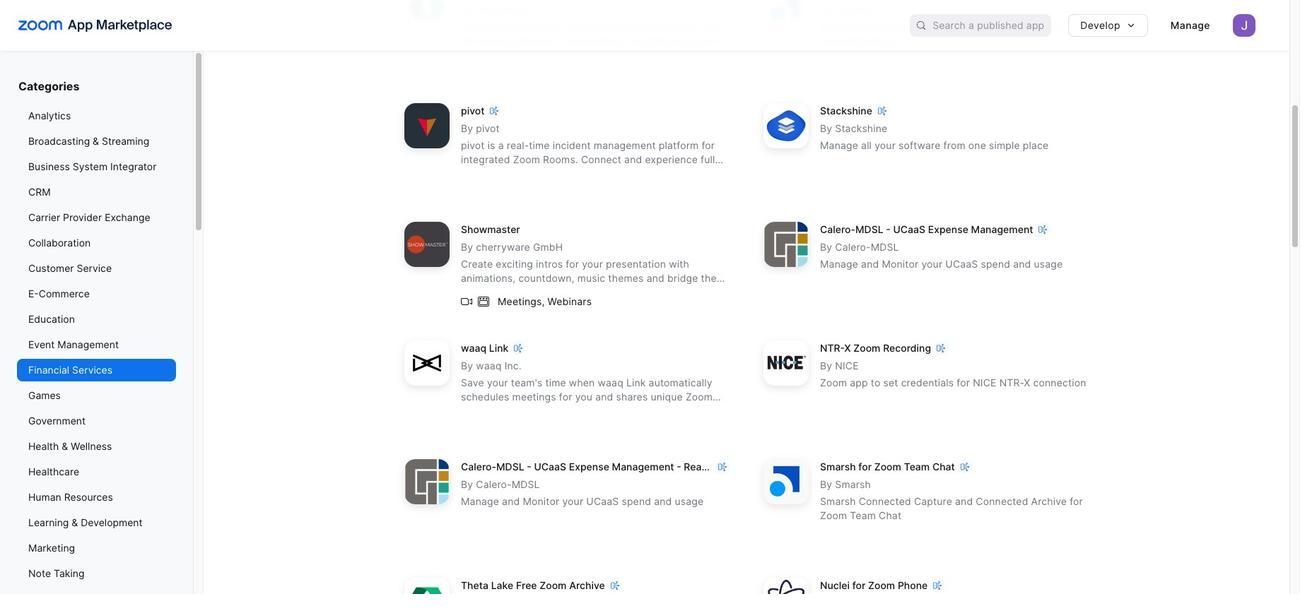 Task type: locate. For each thing, give the bounding box(es) containing it.
1 vertical spatial management
[[57, 339, 119, 351]]

1 vertical spatial chat
[[879, 510, 902, 522]]

based
[[475, 21, 505, 33]]

team up the by smarsh smarsh connected capture and connected archive for zoom team chat
[[904, 461, 930, 473]]

0 vertical spatial monitor
[[882, 258, 919, 270]]

0 horizontal spatial -
[[527, 461, 532, 473]]

1 vertical spatial capture
[[915, 496, 953, 508]]

analytics
[[28, 110, 71, 122]]

management inside "link"
[[57, 339, 119, 351]]

by inside by theta lake ai-based supervision, review workflow, archiving, and risk management for zoom phone, including analysis for pci, compliance, and conduct risks
[[461, 4, 473, 16]]

1 horizontal spatial nice
[[973, 377, 997, 389]]

platform
[[659, 140, 699, 152]]

1 vertical spatial by calero-mdsl manage and monitor your ucaas spend and usage
[[461, 479, 704, 508]]

nice right credentials
[[973, 377, 997, 389]]

your up music
[[582, 258, 603, 270]]

by calero-mdsl manage and monitor your ucaas spend and usage down calero-mdsl - ucaas expense management
[[821, 241, 1063, 270]]

1 horizontal spatial usage
[[1034, 258, 1063, 270]]

x up app
[[845, 343, 851, 355]]

your down calero-mdsl - ucaas expense management - read-only
[[563, 496, 584, 508]]

for inside by smarsh smarsh connected capture and connected archive for zoom meetings
[[1070, 21, 1084, 33]]

0 vertical spatial capture
[[915, 21, 953, 33]]

healthcare
[[28, 466, 79, 478]]

0 vertical spatial management
[[481, 35, 543, 47]]

expense
[[929, 224, 969, 236], [569, 461, 610, 473]]

time up meetings
[[546, 377, 566, 389]]

1 horizontal spatial team
[[904, 461, 930, 473]]

&
[[93, 135, 99, 147], [62, 441, 68, 453], [72, 517, 78, 529]]

1 horizontal spatial expense
[[929, 224, 969, 236]]

marketing link
[[17, 538, 176, 560]]

a right in on the left
[[533, 287, 539, 299]]

1 vertical spatial &
[[62, 441, 68, 453]]

x
[[845, 343, 851, 355], [1024, 377, 1031, 389]]

0 vertical spatial time
[[529, 140, 550, 152]]

2 horizontal spatial -
[[886, 224, 891, 236]]

to left deliver at the top left of the page
[[503, 168, 513, 180]]

from
[[944, 140, 966, 152]]

and inside the by smarsh smarsh connected capture and connected archive for zoom team chat
[[956, 496, 974, 508]]

0 vertical spatial chat
[[933, 461, 955, 473]]

smarsh
[[836, 4, 871, 16], [821, 21, 856, 33], [821, 461, 856, 473], [836, 479, 871, 491], [821, 496, 856, 508]]

0 vertical spatial management
[[972, 224, 1034, 236]]

for inside showmaster by cherryware gmbh create exciting intros for your presentation with animations, countdown, music themes and bridge the waiting time in a very impressive manner.
[[566, 258, 579, 270]]

zoom inside the by smarsh smarsh connected capture and connected archive for zoom team chat
[[821, 510, 848, 522]]

link inside by waaq inc. save your team's time when waaq link automatically schedules meetings for you and shares unique zoom conference url for each one.
[[627, 377, 646, 389]]

2 horizontal spatial &
[[93, 135, 99, 147]]

1 vertical spatial ntr-
[[1000, 377, 1024, 389]]

time up rooms.
[[529, 140, 550, 152]]

time left in on the left
[[499, 287, 519, 299]]

ai-
[[461, 21, 475, 33]]

monitor for calero-mdsl - ucaas expense management - read-only
[[523, 496, 560, 508]]

to inside the by nice zoom app to set credentials for nice ntr-x connection
[[871, 377, 881, 389]]

1 vertical spatial expense
[[569, 461, 610, 473]]

event management link
[[17, 334, 176, 357]]

to left the set
[[871, 377, 881, 389]]

stackshine
[[821, 105, 873, 117], [836, 123, 888, 135]]

0 vertical spatial &
[[93, 135, 99, 147]]

pivot left is
[[461, 140, 485, 152]]

1 vertical spatial link
[[627, 377, 646, 389]]

by calero-mdsl manage and monitor your ucaas spend and usage down calero-mdsl - ucaas expense management - read-only
[[461, 479, 704, 508]]

archive for by smarsh smarsh connected capture and connected archive for zoom team chat
[[1032, 496, 1067, 508]]

1 horizontal spatial spend
[[981, 258, 1011, 270]]

2 capture from the top
[[915, 496, 953, 508]]

0 horizontal spatial spend
[[622, 496, 652, 508]]

your inside by waaq inc. save your team's time when waaq link automatically schedules meetings for you and shares unique zoom conference url for each one.
[[487, 377, 508, 389]]

time inside by waaq inc. save your team's time when waaq link automatically schedules meetings for you and shares unique zoom conference url for each one.
[[546, 377, 566, 389]]

financial
[[28, 364, 69, 376]]

2 vertical spatial management
[[612, 461, 674, 473]]

x left connection
[[1024, 377, 1031, 389]]

meetings,
[[498, 296, 545, 308]]

1 horizontal spatial &
[[72, 517, 78, 529]]

in
[[522, 287, 531, 299]]

0 horizontal spatial x
[[845, 343, 851, 355]]

1 horizontal spatial management
[[594, 140, 656, 152]]

0 vertical spatial team
[[904, 461, 930, 473]]

1 vertical spatial a
[[533, 287, 539, 299]]

lake up supervision,
[[507, 4, 529, 16]]

1 vertical spatial time
[[499, 287, 519, 299]]

business system integrator
[[28, 161, 157, 173]]

& right health
[[62, 441, 68, 453]]

zoom inside the by nice zoom app to set credentials for nice ntr-x connection
[[821, 377, 848, 389]]

phone,
[[592, 35, 625, 47]]

zoom inside "nuclei for zoom phone" link
[[869, 580, 896, 592]]

government
[[28, 415, 86, 427]]

1 horizontal spatial a
[[533, 287, 539, 299]]

healthcare link
[[17, 461, 176, 484]]

management for calero-mdsl - ucaas expense management
[[972, 224, 1034, 236]]

carrier provider exchange link
[[17, 207, 176, 229]]

1 horizontal spatial management
[[612, 461, 674, 473]]

by smarsh smarsh connected capture and connected archive for zoom meetings
[[821, 4, 1084, 47]]

usage for calero-mdsl - ucaas expense management
[[1034, 258, 1063, 270]]

ntr-x zoom recording
[[821, 343, 932, 355]]

by inside by pivot pivot is a real-time incident management platform for integrated zoom rooms. connect and experience full visibility to deliver proactive support.
[[461, 123, 473, 135]]

inc.
[[505, 360, 522, 372]]

zoom
[[562, 35, 589, 47], [821, 35, 848, 47], [513, 154, 540, 166], [854, 343, 881, 355], [821, 377, 848, 389], [686, 391, 713, 403], [875, 461, 902, 473], [821, 510, 848, 522], [540, 580, 567, 592], [869, 580, 896, 592]]

human
[[28, 492, 61, 504]]

0 vertical spatial usage
[[1034, 258, 1063, 270]]

for inside the by nice zoom app to set credentials for nice ntr-x connection
[[957, 377, 971, 389]]

0 vertical spatial to
[[503, 168, 513, 180]]

save
[[461, 377, 484, 389]]

1 vertical spatial archive
[[1032, 496, 1067, 508]]

0 horizontal spatial chat
[[879, 510, 902, 522]]

banner
[[0, 0, 1290, 51]]

free
[[516, 580, 537, 592]]

experience
[[645, 154, 698, 166]]

1 vertical spatial monitor
[[523, 496, 560, 508]]

by for calero-mdsl - ucaas expense management
[[821, 241, 833, 253]]

theta left free in the bottom left of the page
[[461, 580, 489, 592]]

1 horizontal spatial by calero-mdsl manage and monitor your ucaas spend and usage
[[821, 241, 1063, 270]]

link up inc.
[[489, 343, 509, 355]]

capture inside by smarsh smarsh connected capture and connected archive for zoom meetings
[[915, 21, 953, 33]]

monitor down calero-mdsl - ucaas expense management - read-only
[[523, 496, 560, 508]]

-
[[886, 224, 891, 236], [527, 461, 532, 473], [677, 461, 682, 473]]

1 vertical spatial theta
[[461, 580, 489, 592]]

simple
[[990, 140, 1021, 152]]

by inside the by smarsh smarsh connected capture and connected archive for zoom team chat
[[821, 479, 833, 491]]

0 horizontal spatial &
[[62, 441, 68, 453]]

exciting
[[496, 258, 533, 270]]

1 vertical spatial waaq
[[476, 360, 502, 372]]

0 horizontal spatial by calero-mdsl manage and monitor your ucaas spend and usage
[[461, 479, 704, 508]]

0 horizontal spatial nice
[[836, 360, 859, 372]]

0 horizontal spatial a
[[498, 140, 504, 152]]

capture inside the by smarsh smarsh connected capture and connected archive for zoom team chat
[[915, 496, 953, 508]]

link up shares at the bottom of page
[[627, 377, 646, 389]]

2 horizontal spatial management
[[972, 224, 1034, 236]]

waaq up shares at the bottom of page
[[598, 377, 624, 389]]

broadcasting & streaming link
[[17, 130, 176, 153]]

carrier
[[28, 211, 60, 224]]

zoom inside by smarsh smarsh connected capture and connected archive for zoom meetings
[[821, 35, 848, 47]]

0 horizontal spatial ntr-
[[821, 343, 845, 355]]

by for pivot
[[461, 123, 473, 135]]

1 vertical spatial lake
[[491, 580, 514, 592]]

webinars
[[548, 296, 592, 308]]

theta inside by theta lake ai-based supervision, review workflow, archiving, and risk management for zoom phone, including analysis for pci, compliance, and conduct risks
[[476, 4, 504, 16]]

by for ntr-x zoom recording
[[821, 360, 833, 372]]

cherryware
[[476, 241, 530, 253]]

banner containing develop
[[0, 0, 1290, 51]]

0 horizontal spatial management
[[57, 339, 119, 351]]

connected
[[859, 21, 912, 33], [976, 21, 1029, 33], [859, 496, 912, 508], [976, 496, 1029, 508]]

and inside by pivot pivot is a real-time incident management platform for integrated zoom rooms. connect and experience full visibility to deliver proactive support.
[[625, 154, 643, 166]]

1 vertical spatial stackshine
[[836, 123, 888, 135]]

waaq down waaq link
[[476, 360, 502, 372]]

smarsh for zoom team chat
[[821, 461, 955, 473]]

by inside the by nice zoom app to set credentials for nice ntr-x connection
[[821, 360, 833, 372]]

time
[[529, 140, 550, 152], [499, 287, 519, 299], [546, 377, 566, 389]]

archive inside by smarsh smarsh connected capture and connected archive for zoom meetings
[[1032, 21, 1067, 33]]

0 horizontal spatial to
[[503, 168, 513, 180]]

chat inside the by smarsh smarsh connected capture and connected archive for zoom team chat
[[879, 510, 902, 522]]

0 horizontal spatial monitor
[[523, 496, 560, 508]]

streaming
[[102, 135, 149, 147]]

1 vertical spatial to
[[871, 377, 881, 389]]

2 vertical spatial pivot
[[461, 140, 485, 152]]

0 horizontal spatial link
[[489, 343, 509, 355]]

management up compliance, on the left
[[481, 35, 543, 47]]

chat down 'smarsh for zoom team chat'
[[879, 510, 902, 522]]

waaq up save in the left of the page
[[461, 343, 487, 355]]

human resources
[[28, 492, 113, 504]]

a right is
[[498, 140, 504, 152]]

0 horizontal spatial management
[[481, 35, 543, 47]]

usage
[[1034, 258, 1063, 270], [675, 496, 704, 508]]

1 vertical spatial nice
[[973, 377, 997, 389]]

set
[[884, 377, 899, 389]]

0 vertical spatial by calero-mdsl manage and monitor your ucaas spend and usage
[[821, 241, 1063, 270]]

by for stackshine
[[821, 123, 833, 135]]

& for learning
[[72, 517, 78, 529]]

archive
[[1032, 21, 1067, 33], [1032, 496, 1067, 508], [570, 580, 605, 592]]

event
[[28, 339, 55, 351]]

time inside by pivot pivot is a real-time incident management platform for integrated zoom rooms. connect and experience full visibility to deliver proactive support.
[[529, 140, 550, 152]]

archiving,
[[651, 21, 697, 33]]

a inside by pivot pivot is a real-time incident management platform for integrated zoom rooms. connect and experience full visibility to deliver proactive support.
[[498, 140, 504, 152]]

& down analytics link
[[93, 135, 99, 147]]

management up connect
[[594, 140, 656, 152]]

theta up based
[[476, 4, 504, 16]]

note taking link
[[17, 563, 176, 586]]

1 vertical spatial usage
[[675, 496, 704, 508]]

monitor down calero-mdsl - ucaas expense management
[[882, 258, 919, 270]]

1 horizontal spatial x
[[1024, 377, 1031, 389]]

your up schedules
[[487, 377, 508, 389]]

by calero-mdsl manage and monitor your ucaas spend and usage for calero-mdsl - ucaas expense management - read-only
[[461, 479, 704, 508]]

your inside showmaster by cherryware gmbh create exciting intros for your presentation with animations, countdown, music themes and bridge the waiting time in a very impressive manner.
[[582, 258, 603, 270]]

chat up the by smarsh smarsh connected capture and connected archive for zoom team chat
[[933, 461, 955, 473]]

- for calero-mdsl - ucaas expense management
[[886, 224, 891, 236]]

place
[[1023, 140, 1049, 152]]

0 horizontal spatial usage
[[675, 496, 704, 508]]

2 vertical spatial &
[[72, 517, 78, 529]]

0 vertical spatial expense
[[929, 224, 969, 236]]

0 horizontal spatial team
[[850, 510, 876, 522]]

by inside by stackshine manage all your software from one simple place
[[821, 123, 833, 135]]

1 horizontal spatial to
[[871, 377, 881, 389]]

lake left free in the bottom left of the page
[[491, 580, 514, 592]]

mdsl
[[856, 224, 884, 236], [871, 241, 899, 253], [497, 461, 525, 473], [512, 479, 540, 491]]

theta lake free zoom archive link
[[396, 570, 738, 595]]

1 vertical spatial x
[[1024, 377, 1031, 389]]

impressive
[[566, 287, 617, 299]]

create
[[461, 258, 493, 270]]

support.
[[598, 168, 638, 180]]

e-commerce
[[28, 288, 90, 300]]

lake
[[507, 4, 529, 16], [491, 580, 514, 592]]

1 horizontal spatial link
[[627, 377, 646, 389]]

meetings
[[513, 391, 557, 403]]

team's
[[511, 377, 543, 389]]

pivot up integrated
[[461, 105, 485, 117]]

1 vertical spatial spend
[[622, 496, 652, 508]]

supervision,
[[508, 21, 565, 33]]

games
[[28, 390, 61, 402]]

& down the "human resources"
[[72, 517, 78, 529]]

0 horizontal spatial expense
[[569, 461, 610, 473]]

health & wellness
[[28, 441, 112, 453]]

expense for calero-mdsl - ucaas expense management
[[929, 224, 969, 236]]

- for calero-mdsl - ucaas expense management - read-only
[[527, 461, 532, 473]]

by for smarsh for zoom team chat
[[821, 479, 833, 491]]

ucaas
[[894, 224, 926, 236], [946, 258, 979, 270], [534, 461, 567, 473], [587, 496, 619, 508]]

1 vertical spatial team
[[850, 510, 876, 522]]

0 vertical spatial theta
[[476, 4, 504, 16]]

government link
[[17, 410, 176, 433]]

the
[[701, 273, 717, 285]]

nice up app
[[836, 360, 859, 372]]

lake inside by theta lake ai-based supervision, review workflow, archiving, and risk management for zoom phone, including analysis for pci, compliance, and conduct risks
[[507, 4, 529, 16]]

0 vertical spatial spend
[[981, 258, 1011, 270]]

0 vertical spatial a
[[498, 140, 504, 152]]

1 capture from the top
[[915, 21, 953, 33]]

learning
[[28, 517, 69, 529]]

review
[[568, 21, 600, 33]]

1 vertical spatial management
[[594, 140, 656, 152]]

0 vertical spatial archive
[[1032, 21, 1067, 33]]

a
[[498, 140, 504, 152], [533, 287, 539, 299]]

music
[[578, 273, 606, 285]]

a inside showmaster by cherryware gmbh create exciting intros for your presentation with animations, countdown, music themes and bridge the waiting time in a very impressive manner.
[[533, 287, 539, 299]]

0 vertical spatial lake
[[507, 4, 529, 16]]

1 horizontal spatial monitor
[[882, 258, 919, 270]]

theta
[[476, 4, 504, 16], [461, 580, 489, 592]]

your right all on the right top of page
[[875, 140, 896, 152]]

each
[[556, 406, 580, 418]]

one.
[[583, 406, 603, 418]]

capture for team
[[915, 496, 953, 508]]

ntr- inside the by nice zoom app to set credentials for nice ntr-x connection
[[1000, 377, 1024, 389]]

1 horizontal spatial ntr-
[[1000, 377, 1024, 389]]

chat
[[933, 461, 955, 473], [879, 510, 902, 522]]

by inside by waaq inc. save your team's time when waaq link automatically schedules meetings for you and shares unique zoom conference url for each one.
[[461, 360, 473, 372]]

team down 'smarsh for zoom team chat'
[[850, 510, 876, 522]]

2 vertical spatial time
[[546, 377, 566, 389]]

pivot up is
[[476, 123, 500, 135]]

health
[[28, 441, 59, 453]]

by waaq inc. save your team's time when waaq link automatically schedules meetings for you and shares unique zoom conference url for each one.
[[461, 360, 713, 418]]

archive inside the by smarsh smarsh connected capture and connected archive for zoom team chat
[[1032, 496, 1067, 508]]



Task type: vqa. For each thing, say whether or not it's contained in the screenshot.


Task type: describe. For each thing, give the bounding box(es) containing it.
for inside by pivot pivot is a real-time incident management platform for integrated zoom rooms. connect and experience full visibility to deliver proactive support.
[[702, 140, 715, 152]]

wellness
[[71, 441, 112, 453]]

for inside "nuclei for zoom phone" link
[[853, 580, 866, 592]]

and inside showmaster by cherryware gmbh create exciting intros for your presentation with animations, countdown, music themes and bridge the waiting time in a very impressive manner.
[[647, 273, 665, 285]]

to inside by pivot pivot is a real-time incident management platform for integrated zoom rooms. connect and experience full visibility to deliver proactive support.
[[503, 168, 513, 180]]

time for pivot
[[529, 140, 550, 152]]

develop
[[1081, 19, 1121, 31]]

integrator
[[110, 161, 157, 173]]

visibility
[[461, 168, 500, 180]]

waiting
[[461, 287, 496, 299]]

connection
[[1034, 377, 1087, 389]]

showmaster
[[461, 224, 520, 236]]

management inside by pivot pivot is a real-time incident management platform for integrated zoom rooms. connect and experience full visibility to deliver proactive support.
[[594, 140, 656, 152]]

& for broadcasting
[[93, 135, 99, 147]]

search a published app element
[[911, 14, 1052, 37]]

nuclei
[[821, 580, 850, 592]]

crm
[[28, 186, 51, 198]]

broadcasting & streaming
[[28, 135, 149, 147]]

by for waaq link
[[461, 360, 473, 372]]

by smarsh smarsh connected capture and connected archive for zoom team chat
[[821, 479, 1084, 522]]

by theta lake ai-based supervision, review workflow, archiving, and risk management for zoom phone, including analysis for pci, compliance, and conduct risks
[[461, 4, 729, 61]]

software
[[899, 140, 941, 152]]

time for waaq
[[546, 377, 566, 389]]

risks
[[606, 49, 629, 61]]

learning & development link
[[17, 512, 176, 535]]

and inside by waaq inc. save your team's time when waaq link automatically schedules meetings for you and shares unique zoom conference url for each one.
[[596, 391, 614, 403]]

zoom inside theta lake free zoom archive link
[[540, 580, 567, 592]]

management inside by theta lake ai-based supervision, review workflow, archiving, and risk management for zoom phone, including analysis for pci, compliance, and conduct risks
[[481, 35, 543, 47]]

pci,
[[461, 49, 481, 61]]

meetings, webinars
[[498, 296, 592, 308]]

spend for calero-mdsl - ucaas expense management
[[981, 258, 1011, 270]]

& for health
[[62, 441, 68, 453]]

integrated
[[461, 154, 510, 166]]

0 vertical spatial ntr-
[[821, 343, 845, 355]]

by nice zoom app to set credentials for nice ntr-x connection
[[821, 360, 1087, 389]]

intros
[[536, 258, 563, 270]]

learning & development
[[28, 517, 143, 529]]

countdown,
[[519, 273, 575, 285]]

all
[[862, 140, 872, 152]]

gmbh
[[533, 241, 563, 253]]

very
[[542, 287, 563, 299]]

time inside showmaster by cherryware gmbh create exciting intros for your presentation with animations, countdown, music themes and bridge the waiting time in a very impressive manner.
[[499, 287, 519, 299]]

nuclei for zoom phone link
[[755, 570, 1098, 595]]

e-
[[28, 288, 39, 300]]

archive for by smarsh smarsh connected capture and connected archive for zoom meetings
[[1032, 21, 1067, 33]]

collaboration link
[[17, 232, 176, 255]]

education link
[[17, 308, 176, 331]]

animations,
[[461, 273, 516, 285]]

workflow,
[[603, 21, 648, 33]]

showmaster by cherryware gmbh create exciting intros for your presentation with animations, countdown, music themes and bridge the waiting time in a very impressive manner.
[[461, 224, 717, 299]]

0 vertical spatial x
[[845, 343, 851, 355]]

customer
[[28, 262, 74, 274]]

by for calero-mdsl - ucaas expense management - read-only
[[461, 479, 473, 491]]

analytics link
[[17, 105, 176, 127]]

financial services
[[28, 364, 113, 376]]

team inside the by smarsh smarsh connected capture and connected archive for zoom team chat
[[850, 510, 876, 522]]

by pivot pivot is a real-time incident management platform for integrated zoom rooms. connect and experience full visibility to deliver proactive support.
[[461, 123, 715, 180]]

your inside by stackshine manage all your software from one simple place
[[875, 140, 896, 152]]

e-commerce link
[[17, 283, 176, 306]]

including
[[628, 35, 671, 47]]

manage inside by stackshine manage all your software from one simple place
[[821, 140, 859, 152]]

schedules
[[461, 391, 510, 403]]

1 horizontal spatial -
[[677, 461, 682, 473]]

system
[[73, 161, 108, 173]]

manner.
[[620, 287, 658, 299]]

provider
[[63, 211, 102, 224]]

by inside by smarsh smarsh connected capture and connected archive for zoom meetings
[[821, 4, 833, 16]]

note
[[28, 568, 51, 580]]

your down calero-mdsl - ucaas expense management
[[922, 258, 943, 270]]

calero-mdsl - ucaas expense management
[[821, 224, 1034, 236]]

bridge
[[668, 273, 698, 285]]

carrier provider exchange
[[28, 211, 150, 224]]

meetings
[[850, 35, 895, 47]]

expense for calero-mdsl - ucaas expense management - read-only
[[569, 461, 610, 473]]

by inside showmaster by cherryware gmbh create exciting intros for your presentation with animations, countdown, music themes and bridge the waiting time in a very impressive manner.
[[461, 241, 473, 253]]

spend for calero-mdsl - ucaas expense management - read-only
[[622, 496, 652, 508]]

zoom inside by pivot pivot is a real-time incident management platform for integrated zoom rooms. connect and experience full visibility to deliver proactive support.
[[513, 154, 540, 166]]

x inside the by nice zoom app to set credentials for nice ntr-x connection
[[1024, 377, 1031, 389]]

deliver
[[515, 168, 548, 180]]

customer service
[[28, 262, 112, 274]]

zoom inside by theta lake ai-based supervision, review workflow, archiving, and risk management for zoom phone, including analysis for pci, compliance, and conduct risks
[[562, 35, 589, 47]]

0 vertical spatial pivot
[[461, 105, 485, 117]]

2 vertical spatial waaq
[[598, 377, 624, 389]]

1 horizontal spatial chat
[[933, 461, 955, 473]]

0 vertical spatial nice
[[836, 360, 859, 372]]

real-
[[507, 140, 529, 152]]

manage button
[[1160, 14, 1222, 37]]

and inside by smarsh smarsh connected capture and connected archive for zoom meetings
[[956, 21, 974, 33]]

0 vertical spatial waaq
[[461, 343, 487, 355]]

shares
[[616, 391, 648, 403]]

waaq link
[[461, 343, 509, 355]]

by stackshine manage all your software from one simple place
[[821, 123, 1049, 152]]

analysis
[[674, 35, 713, 47]]

capture for meetings
[[915, 21, 953, 33]]

conduct
[[564, 49, 603, 61]]

development
[[81, 517, 143, 529]]

when
[[569, 377, 595, 389]]

0 vertical spatial stackshine
[[821, 105, 873, 117]]

customer service link
[[17, 257, 176, 280]]

themes
[[609, 273, 644, 285]]

business
[[28, 161, 70, 173]]

automatically
[[649, 377, 713, 389]]

connect
[[581, 154, 622, 166]]

note taking
[[28, 568, 85, 580]]

with
[[669, 258, 690, 270]]

for inside the by smarsh smarsh connected capture and connected archive for zoom team chat
[[1070, 496, 1084, 508]]

usage for calero-mdsl - ucaas expense management - read-only
[[675, 496, 704, 508]]

service
[[77, 262, 112, 274]]

event management
[[28, 339, 119, 351]]

theta lake free zoom archive
[[461, 580, 605, 592]]

2 vertical spatial archive
[[570, 580, 605, 592]]

services
[[72, 364, 113, 376]]

collaboration
[[28, 237, 91, 249]]

zoom inside by waaq inc. save your team's time when waaq link automatically schedules meetings for you and shares unique zoom conference url for each one.
[[686, 391, 713, 403]]

human resources link
[[17, 487, 176, 509]]

1 vertical spatial pivot
[[476, 123, 500, 135]]

Search text field
[[933, 15, 1052, 36]]

by calero-mdsl manage and monitor your ucaas spend and usage for calero-mdsl - ucaas expense management
[[821, 241, 1063, 270]]

presentation
[[606, 258, 666, 270]]

manage inside button
[[1171, 19, 1211, 31]]

conference
[[461, 406, 515, 418]]

categories button
[[17, 79, 176, 105]]

business system integrator link
[[17, 156, 176, 178]]

marketing
[[28, 543, 75, 555]]

management for calero-mdsl - ucaas expense management - read-only
[[612, 461, 674, 473]]

stackshine inside by stackshine manage all your software from one simple place
[[836, 123, 888, 135]]

0 vertical spatial link
[[489, 343, 509, 355]]

read-
[[684, 461, 713, 473]]

monitor for calero-mdsl - ucaas expense management
[[882, 258, 919, 270]]



